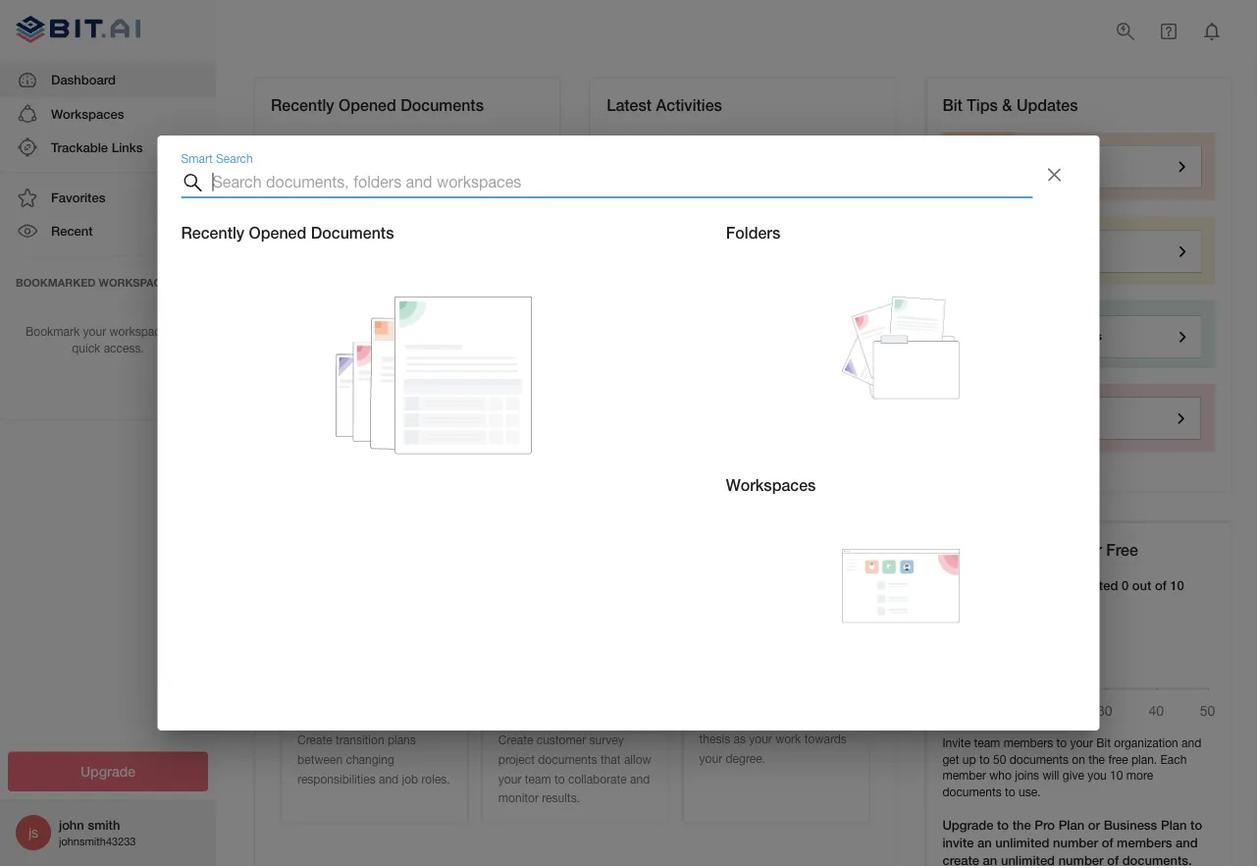 Task type: vqa. For each thing, say whether or not it's contained in the screenshot.
left 1
no



Task type: describe. For each thing, give the bounding box(es) containing it.
created
[[1074, 577, 1119, 593]]

quick
[[72, 341, 100, 355]]

your inside bookmark your workspaces for quick access.
[[83, 325, 106, 338]]

responsibilities
[[298, 772, 376, 785]]

business
[[1104, 817, 1158, 832]]

1 plan from the left
[[1059, 817, 1085, 832]]

recently opened documents inside 'dialog'
[[181, 223, 394, 242]]

access.
[[104, 341, 144, 355]]

trackable links
[[51, 139, 143, 155]]

trackable links button
[[0, 131, 216, 164]]

links
[[112, 139, 143, 155]]

your down thesis
[[700, 751, 723, 765]]

monitor
[[499, 791, 539, 805]]

as
[[734, 732, 746, 746]]

who
[[990, 768, 1012, 782]]

updates
[[1017, 96, 1079, 114]]

Search documents, folders and workspaces text field
[[213, 167, 1034, 198]]

folders
[[726, 223, 781, 242]]

create
[[943, 853, 980, 866]]

0
[[1122, 577, 1130, 593]]

john
[[59, 817, 84, 832]]

create transition plans between changing responsibilities and job roles. button
[[282, 584, 467, 822]]

changing
[[346, 752, 395, 766]]

interactive
[[792, 713, 846, 726]]

for for documents
[[1083, 540, 1103, 559]]

more
[[1127, 768, 1154, 782]]

up
[[963, 752, 977, 766]]

latest activities
[[607, 96, 723, 114]]

1 horizontal spatial documents
[[401, 96, 484, 114]]

plans
[[388, 733, 416, 747]]

bookmark
[[26, 325, 80, 338]]

give
[[1063, 768, 1085, 782]]

bookmark your workspaces for quick access.
[[26, 325, 190, 355]]

search
[[216, 152, 253, 165]]

documents inside 'dialog'
[[311, 223, 394, 242]]

documents up joins on the bottom
[[1010, 752, 1069, 766]]

0 vertical spatial opened
[[339, 96, 396, 114]]

your down modern
[[749, 732, 773, 746]]

create customer survey project documents that allow your team to collaborate and monitor results. button
[[483, 584, 668, 822]]

and inside upgrade to the pro plan or business plan to invite an unlimited number of members and create an unlimited number of documents.
[[1176, 835, 1199, 850]]

create transition plans between changing responsibilities and job roles.
[[298, 733, 450, 785]]

create a modern interactive thesis as your work towards your degree.
[[700, 713, 847, 765]]

and inside create transition plans between changing responsibilities and job roles.
[[379, 772, 399, 785]]

you
[[1088, 768, 1107, 782]]

you haven't opened any documents yet.
[[337, 351, 478, 384]]

bit inside invite team members to your bit organization and get up to 50 documents on the free plan. each member who joins will give you 10 more documents to use.
[[1097, 735, 1112, 749]]

&
[[1003, 96, 1013, 114]]

joins
[[1016, 768, 1040, 782]]

workspaces
[[99, 276, 176, 289]]

latest
[[607, 96, 652, 114]]

and inside create customer survey project documents that allow your team to collaborate and monitor results.
[[631, 772, 650, 785]]

and inside invite team members to your bit organization and get up to 50 documents on the free plan. each member who joins will give you 10 more documents to use.
[[1182, 735, 1202, 749]]

1 vertical spatial an
[[984, 853, 998, 866]]

documents inside create customer survey project documents that allow your team to collaborate and monitor results.
[[538, 752, 598, 766]]

get
[[943, 752, 960, 766]]

create for create transition plans between changing responsibilities and job roles.
[[298, 733, 333, 747]]

free
[[1109, 752, 1129, 766]]

workspaces inside button
[[51, 106, 124, 121]]

tips
[[968, 96, 998, 114]]

1 vertical spatial unlimited
[[1002, 853, 1056, 866]]

upgrade button
[[8, 752, 208, 791]]

trackable
[[51, 139, 108, 155]]

for for workspaces
[[176, 325, 190, 338]]

the inside upgrade to the pro plan or business plan to invite an unlimited number of members and create an unlimited number of documents.
[[1013, 817, 1032, 832]]

survey
[[590, 733, 624, 747]]

free
[[1107, 540, 1139, 559]]

has
[[1050, 577, 1071, 593]]

to up will
[[1057, 735, 1068, 749]]

transition
[[336, 733, 385, 747]]

workspaces
[[109, 325, 173, 338]]

1 vertical spatial number
[[1059, 853, 1104, 866]]

documents down member
[[943, 785, 1002, 799]]

documents. inside "your organization has created 0 out of 10 documents."
[[943, 595, 1013, 610]]

activities
[[657, 96, 723, 114]]

to inside create customer survey project documents that allow your team to collaborate and monitor results.
[[555, 772, 565, 785]]

get 50 documents for free
[[943, 540, 1139, 559]]

workspaces button
[[0, 97, 216, 131]]

recently inside 'dialog'
[[181, 223, 245, 242]]

roles.
[[422, 772, 450, 785]]

invite
[[943, 735, 971, 749]]

that
[[601, 752, 621, 766]]

your inside invite team members to your bit organization and get up to 50 documents on the free plan. each member who joins will give you 10 more documents to use.
[[1071, 735, 1094, 749]]

favorites button
[[0, 181, 216, 214]]

create customer survey project documents that allow your team to collaborate and monitor results.
[[499, 733, 652, 805]]

opened
[[409, 351, 454, 366]]

organization inside invite team members to your bit organization and get up to 50 documents on the free plan. each member who joins will give you 10 more documents to use.
[[1115, 735, 1179, 749]]

dashboard button
[[0, 63, 216, 97]]

collaborate
[[569, 772, 627, 785]]

to right up
[[980, 752, 990, 766]]

create for create customer survey project documents that allow your team to collaborate and monitor results.
[[499, 733, 534, 747]]

bookmarked
[[16, 276, 96, 289]]

10 inside invite team members to your bit organization and get up to 50 documents on the free plan. each member who joins will give you 10 more documents to use.
[[1111, 768, 1124, 782]]

between
[[298, 752, 343, 766]]

project
[[499, 752, 535, 766]]



Task type: locate. For each thing, give the bounding box(es) containing it.
you
[[337, 351, 359, 366]]

1 vertical spatial upgrade
[[943, 817, 994, 832]]

documents down "customer"
[[538, 752, 598, 766]]

recently
[[271, 96, 334, 114], [181, 223, 245, 242]]

0 vertical spatial 50
[[973, 540, 991, 559]]

create inside create a modern interactive thesis as your work towards your degree.
[[700, 713, 735, 726]]

number
[[1054, 835, 1099, 850], [1059, 853, 1104, 866]]

bit tips & updates
[[943, 96, 1079, 114]]

your up on
[[1071, 735, 1094, 749]]

create inside create transition plans between changing responsibilities and job roles.
[[298, 733, 333, 747]]

your up 'quick'
[[83, 325, 106, 338]]

1 horizontal spatial 10
[[1171, 577, 1185, 593]]

workspaces inside 'dialog'
[[726, 476, 816, 494]]

use.
[[1019, 785, 1041, 799]]

1 vertical spatial documents
[[311, 223, 394, 242]]

dashboard
[[51, 72, 116, 87]]

create up thesis
[[700, 713, 735, 726]]

create for create a modern interactive thesis as your work towards your degree.
[[700, 713, 735, 726]]

upgrade up invite
[[943, 817, 994, 832]]

members inside upgrade to the pro plan or business plan to invite an unlimited number of members and create an unlimited number of documents.
[[1118, 835, 1173, 850]]

documents. down the your at the right of the page
[[943, 595, 1013, 610]]

members inside invite team members to your bit organization and get up to 50 documents on the free plan. each member who joins will give you 10 more documents to use.
[[1004, 735, 1054, 749]]

plan.
[[1132, 752, 1158, 766]]

0 horizontal spatial plan
[[1059, 817, 1085, 832]]

job
[[402, 772, 419, 785]]

for left free
[[1083, 540, 1103, 559]]

organization inside "your organization has created 0 out of 10 documents."
[[973, 577, 1046, 593]]

0 horizontal spatial recently
[[181, 223, 245, 242]]

towards
[[805, 732, 847, 746]]

team inside create customer survey project documents that allow your team to collaborate and monitor results.
[[525, 772, 552, 785]]

customer
[[537, 733, 586, 747]]

organization
[[973, 577, 1046, 593], [1115, 735, 1179, 749]]

team up monitor
[[525, 772, 552, 785]]

2 horizontal spatial create
[[700, 713, 735, 726]]

documents
[[362, 369, 428, 384], [1010, 752, 1069, 766], [538, 752, 598, 766], [943, 785, 1002, 799]]

0 horizontal spatial documents
[[311, 223, 394, 242]]

0 horizontal spatial create
[[298, 733, 333, 747]]

upgrade
[[81, 763, 136, 780], [943, 817, 994, 832]]

1 horizontal spatial upgrade
[[943, 817, 994, 832]]

get
[[943, 540, 969, 559]]

modern
[[748, 713, 788, 726]]

an
[[978, 835, 993, 850], [984, 853, 998, 866]]

2 plan from the left
[[1162, 817, 1188, 832]]

documents. inside upgrade to the pro plan or business plan to invite an unlimited number of members and create an unlimited number of documents.
[[1123, 853, 1193, 866]]

0 vertical spatial documents.
[[943, 595, 1013, 610]]

1 horizontal spatial the
[[1089, 752, 1106, 766]]

bookmarked workspaces
[[16, 276, 176, 289]]

0 vertical spatial the
[[1089, 752, 1106, 766]]

0 vertical spatial unlimited
[[996, 835, 1050, 850]]

upgrade for upgrade to the pro plan or business plan to invite an unlimited number of members and create an unlimited number of documents.
[[943, 817, 994, 832]]

documents inside you haven't opened any documents yet.
[[362, 369, 428, 384]]

0 horizontal spatial workspaces
[[51, 106, 124, 121]]

0 vertical spatial workspaces
[[51, 106, 124, 121]]

your
[[83, 325, 106, 338], [749, 732, 773, 746], [1071, 735, 1094, 749], [700, 751, 723, 765], [499, 772, 522, 785]]

bit left tips
[[943, 96, 963, 114]]

a
[[738, 713, 744, 726]]

of inside "your organization has created 0 out of 10 documents."
[[1156, 577, 1167, 593]]

10 inside "your organization has created 0 out of 10 documents."
[[1171, 577, 1185, 593]]

and up "each"
[[1182, 735, 1202, 749]]

to down who
[[1006, 785, 1016, 799]]

johnsmith43233
[[59, 835, 136, 848]]

john smith johnsmith43233
[[59, 817, 136, 848]]

allow
[[624, 752, 652, 766]]

1 horizontal spatial 50
[[994, 752, 1007, 766]]

invite team members to your bit organization and get up to 50 documents on the free plan. each member who joins will give you 10 more documents to use.
[[943, 735, 1202, 799]]

1 vertical spatial organization
[[1115, 735, 1179, 749]]

1 horizontal spatial organization
[[1115, 735, 1179, 749]]

0 horizontal spatial the
[[1013, 817, 1032, 832]]

1 horizontal spatial plan
[[1162, 817, 1188, 832]]

members
[[1004, 735, 1054, 749], [1118, 835, 1173, 850]]

documents. down the business
[[1123, 853, 1193, 866]]

create up project
[[499, 733, 534, 747]]

10 down free at the bottom of the page
[[1111, 768, 1124, 782]]

recently opened documents
[[271, 96, 484, 114], [181, 223, 394, 242]]

upgrade for upgrade
[[81, 763, 136, 780]]

0 vertical spatial of
[[1156, 577, 1167, 593]]

create a modern interactive thesis as your work towards your degree. button
[[684, 584, 869, 822]]

degree.
[[726, 751, 766, 765]]

0 vertical spatial members
[[1004, 735, 1054, 749]]

member
[[943, 768, 987, 782]]

bit
[[943, 96, 963, 114], [1097, 735, 1112, 749]]

0 horizontal spatial team
[[525, 772, 552, 785]]

for right workspaces at the left of page
[[176, 325, 190, 338]]

the
[[1089, 752, 1106, 766], [1013, 817, 1032, 832]]

create inside create customer survey project documents that allow your team to collaborate and monitor results.
[[499, 733, 534, 747]]

0 vertical spatial number
[[1054, 835, 1099, 850]]

members down the business
[[1118, 835, 1173, 850]]

1 horizontal spatial create
[[499, 733, 534, 747]]

js
[[28, 824, 38, 841]]

your down project
[[499, 772, 522, 785]]

1 horizontal spatial documents.
[[1123, 853, 1193, 866]]

1 vertical spatial bit
[[1097, 735, 1112, 749]]

1 vertical spatial workspaces
[[726, 476, 816, 494]]

0 horizontal spatial opened
[[249, 223, 307, 242]]

workspaces
[[51, 106, 124, 121], [726, 476, 816, 494]]

create up between
[[298, 733, 333, 747]]

recent button
[[0, 214, 216, 248]]

team
[[975, 735, 1001, 749], [525, 772, 552, 785]]

50 up who
[[994, 752, 1007, 766]]

0 vertical spatial documents
[[401, 96, 484, 114]]

documents
[[401, 96, 484, 114], [311, 223, 394, 242], [995, 540, 1078, 559]]

your organization has created 0 out of 10 documents.
[[943, 577, 1185, 610]]

0 vertical spatial for
[[176, 325, 190, 338]]

and down 'allow'
[[631, 772, 650, 785]]

your inside create customer survey project documents that allow your team to collaborate and monitor results.
[[499, 772, 522, 785]]

members up joins on the bottom
[[1004, 735, 1054, 749]]

opened
[[339, 96, 396, 114], [249, 223, 307, 242]]

1 vertical spatial of
[[1102, 835, 1114, 850]]

1 vertical spatial the
[[1013, 817, 1032, 832]]

0 vertical spatial upgrade
[[81, 763, 136, 780]]

to up results.
[[555, 772, 565, 785]]

1 vertical spatial for
[[1083, 540, 1103, 559]]

0 vertical spatial team
[[975, 735, 1001, 749]]

1 horizontal spatial workspaces
[[726, 476, 816, 494]]

1 vertical spatial recently opened documents
[[181, 223, 394, 242]]

0 horizontal spatial members
[[1004, 735, 1054, 749]]

plan
[[1059, 817, 1085, 832], [1162, 817, 1188, 832]]

favorites
[[51, 190, 105, 205]]

your
[[943, 577, 970, 593]]

thesis
[[700, 732, 731, 746]]

the inside invite team members to your bit organization and get up to 50 documents on the free plan. each member who joins will give you 10 more documents to use.
[[1089, 752, 1106, 766]]

0 vertical spatial recently opened documents
[[271, 96, 484, 114]]

2 vertical spatial of
[[1108, 853, 1120, 866]]

organization down get 50 documents for free
[[973, 577, 1046, 593]]

smart
[[181, 152, 213, 165]]

pro
[[1035, 817, 1056, 832]]

dialog
[[158, 136, 1100, 731]]

to right the business
[[1191, 817, 1203, 832]]

0 horizontal spatial for
[[176, 325, 190, 338]]

0 horizontal spatial organization
[[973, 577, 1046, 593]]

1 horizontal spatial for
[[1083, 540, 1103, 559]]

1 horizontal spatial members
[[1118, 835, 1173, 850]]

0 vertical spatial bit
[[943, 96, 963, 114]]

50 right get
[[973, 540, 991, 559]]

create
[[700, 713, 735, 726], [298, 733, 333, 747], [499, 733, 534, 747]]

plan right the business
[[1162, 817, 1188, 832]]

0 vertical spatial recently
[[271, 96, 334, 114]]

1 vertical spatial 10
[[1111, 768, 1124, 782]]

the up you
[[1089, 752, 1106, 766]]

and down "each"
[[1176, 835, 1199, 850]]

0 horizontal spatial 10
[[1111, 768, 1124, 782]]

upgrade inside button
[[81, 763, 136, 780]]

0 horizontal spatial upgrade
[[81, 763, 136, 780]]

0 vertical spatial an
[[978, 835, 993, 850]]

1 vertical spatial opened
[[249, 223, 307, 242]]

upgrade inside upgrade to the pro plan or business plan to invite an unlimited number of members and create an unlimited number of documents.
[[943, 817, 994, 832]]

yet.
[[432, 369, 453, 384]]

any
[[457, 351, 478, 366]]

2 vertical spatial documents
[[995, 540, 1078, 559]]

smith
[[88, 817, 120, 832]]

smart search
[[181, 152, 253, 165]]

1 vertical spatial team
[[525, 772, 552, 785]]

1 vertical spatial 50
[[994, 752, 1007, 766]]

1 horizontal spatial bit
[[1097, 735, 1112, 749]]

out
[[1133, 577, 1152, 593]]

plan left 'or'
[[1059, 817, 1085, 832]]

an right create
[[984, 853, 998, 866]]

will
[[1043, 768, 1060, 782]]

each
[[1161, 752, 1188, 766]]

dialog containing recently opened documents
[[158, 136, 1100, 731]]

work
[[776, 732, 802, 746]]

invite
[[943, 835, 975, 850]]

1 vertical spatial documents.
[[1123, 853, 1193, 866]]

bit up free at the bottom of the page
[[1097, 735, 1112, 749]]

1 horizontal spatial opened
[[339, 96, 396, 114]]

0 horizontal spatial 50
[[973, 540, 991, 559]]

results.
[[542, 791, 580, 805]]

and left the job
[[379, 772, 399, 785]]

1 vertical spatial members
[[1118, 835, 1173, 850]]

to left pro
[[998, 817, 1010, 832]]

and
[[1182, 735, 1202, 749], [379, 772, 399, 785], [631, 772, 650, 785], [1176, 835, 1199, 850]]

0 vertical spatial 10
[[1171, 577, 1185, 593]]

🎓thesis image
[[684, 584, 869, 668]]

upgrade up smith
[[81, 763, 136, 780]]

haven't
[[362, 351, 405, 366]]

organization up plan.
[[1115, 735, 1179, 749]]

the left pro
[[1013, 817, 1032, 832]]

team up up
[[975, 735, 1001, 749]]

50
[[973, 540, 991, 559], [994, 752, 1007, 766]]

documents down haven't
[[362, 369, 428, 384]]

1 horizontal spatial recently
[[271, 96, 334, 114]]

unlimited
[[996, 835, 1050, 850], [1002, 853, 1056, 866]]

1 vertical spatial recently
[[181, 223, 245, 242]]

1 horizontal spatial team
[[975, 735, 1001, 749]]

2 horizontal spatial documents
[[995, 540, 1078, 559]]

upgrade to the pro plan or business plan to invite an unlimited number of members and create an unlimited number of documents.
[[943, 817, 1203, 866]]

team inside invite team members to your bit organization and get up to 50 documents on the free plan. each member who joins will give you 10 more documents to use.
[[975, 735, 1001, 749]]

an right invite
[[978, 835, 993, 850]]

recent
[[51, 223, 93, 238]]

0 vertical spatial organization
[[973, 577, 1046, 593]]

0 horizontal spatial bit
[[943, 96, 963, 114]]

50 inside invite team members to your bit organization and get up to 50 documents on the free plan. each member who joins will give you 10 more documents to use.
[[994, 752, 1007, 766]]

for inside bookmark your workspaces for quick access.
[[176, 325, 190, 338]]

0 horizontal spatial documents.
[[943, 595, 1013, 610]]

on
[[1073, 752, 1086, 766]]

or
[[1089, 817, 1101, 832]]

10 right out
[[1171, 577, 1185, 593]]



